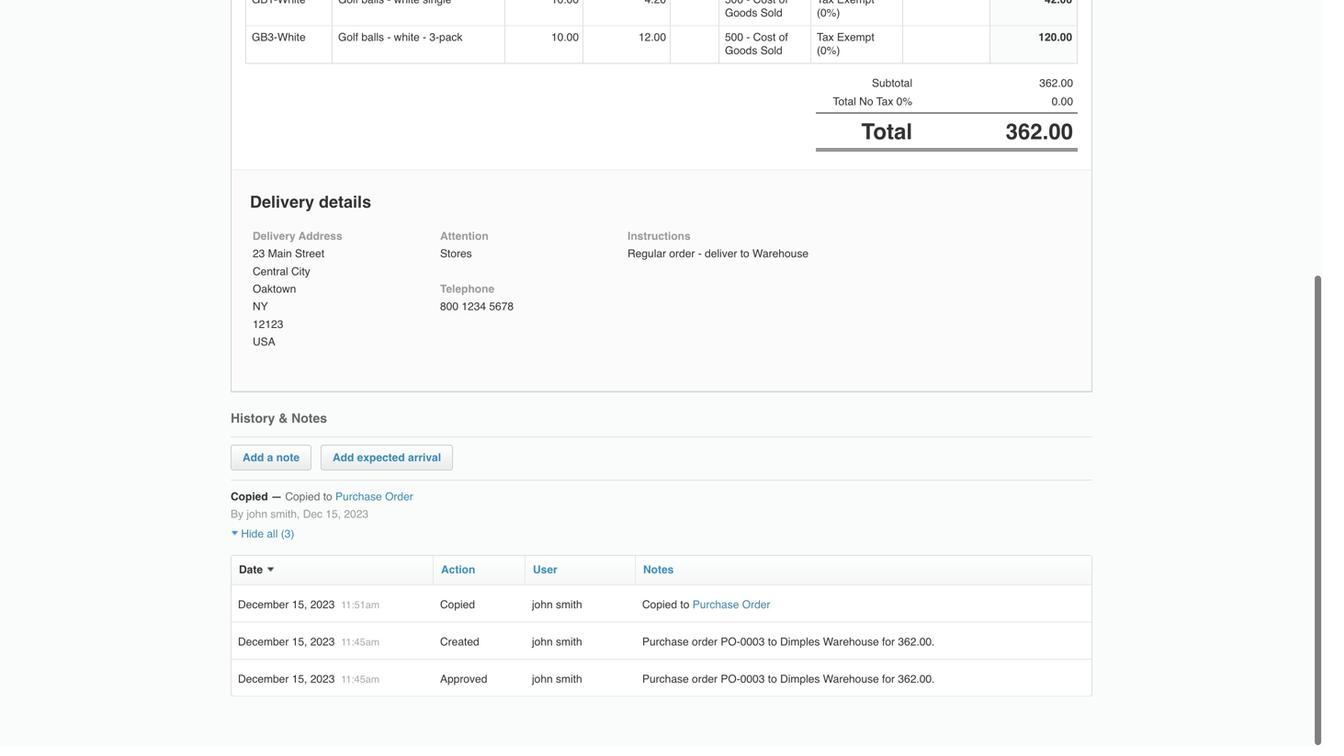 Task type: describe. For each thing, give the bounding box(es) containing it.
john smith for created
[[532, 636, 582, 649]]

1 (0%) from the top
[[817, 7, 840, 20]]

order for approved
[[692, 674, 718, 686]]

2023 for created
[[310, 636, 335, 649]]

362.00 for subtotal
[[1040, 78, 1073, 91]]

december 15, 2023 11:45am for created
[[238, 636, 380, 649]]

po- for created
[[721, 636, 740, 649]]

1 goods from the top
[[725, 7, 758, 20]]

po- for approved
[[721, 674, 740, 686]]

2 (0%) from the top
[[817, 45, 840, 58]]

deliver
[[705, 248, 737, 261]]

362.00. for approved
[[898, 674, 935, 686]]

december 15, 2023 11:51am
[[238, 599, 380, 612]]

add expected arrival
[[333, 452, 441, 465]]

0 vertical spatial purchase order link
[[335, 491, 413, 504]]

golf
[[338, 32, 358, 45]]

add a note button
[[243, 452, 300, 465]]

copied for copied — copied to purchase order by john smith, dec 15, 2023
[[231, 491, 268, 504]]

0.00
[[1052, 96, 1073, 109]]

delivery details
[[250, 194, 371, 212]]

to inside instructions regular order - deliver to warehouse
[[740, 248, 750, 261]]

2023 for copied
[[310, 599, 335, 612]]

attention stores
[[440, 231, 489, 261]]

11:45am for approved
[[341, 674, 380, 686]]

add a note
[[243, 452, 300, 465]]

362.00. for created
[[898, 636, 935, 649]]

1 horizontal spatial purchase order link
[[693, 599, 770, 612]]

dimples for created
[[780, 636, 820, 649]]

hide all (3)
[[238, 529, 294, 541]]

delivery address 23 main street central city oaktown ny 12123 usa
[[253, 231, 342, 349]]

john smith for approved
[[532, 674, 582, 686]]

1 tax exempt (0%) from the top
[[817, 0, 875, 20]]

history & notes
[[231, 411, 327, 426]]

date
[[239, 564, 263, 577]]

delivery for delivery details
[[250, 194, 314, 212]]

0 horizontal spatial notes
[[291, 411, 327, 426]]

order for created
[[692, 636, 718, 649]]

—
[[271, 491, 282, 504]]

user
[[533, 564, 558, 577]]

0%
[[897, 96, 913, 109]]

central
[[253, 266, 288, 279]]

copied to purchase order
[[642, 599, 770, 612]]

dec
[[303, 509, 323, 521]]

a
[[267, 452, 273, 465]]

2 500 from the top
[[725, 32, 743, 45]]

note
[[276, 452, 300, 465]]

all
[[267, 529, 278, 541]]

copied — copied to purchase order by john smith, dec 15, 2023
[[231, 491, 413, 521]]

0003 for created
[[740, 636, 765, 649]]

john for created
[[532, 636, 553, 649]]

warehouse for approved
[[823, 674, 879, 686]]

stores
[[440, 248, 472, 261]]

white
[[278, 32, 306, 45]]

balls
[[361, 32, 384, 45]]

2 tax exempt (0%) from the top
[[817, 32, 875, 58]]

add for add expected arrival
[[333, 452, 354, 465]]

smith for approved
[[556, 674, 582, 686]]

2 500 - cost of goods sold from the top
[[725, 32, 788, 58]]

to inside copied — copied to purchase order by john smith, dec 15, 2023
[[323, 491, 332, 504]]

15, for created
[[292, 636, 307, 649]]

no
[[859, 96, 874, 109]]

for for created
[[882, 636, 895, 649]]

dimples for approved
[[780, 674, 820, 686]]

800
[[440, 301, 459, 314]]

2 sold from the top
[[761, 45, 783, 58]]

december 15, 2023 11:45am for approved
[[238, 674, 380, 686]]

1234
[[462, 301, 486, 314]]

120.00
[[1039, 32, 1072, 45]]

december for created
[[238, 636, 289, 649]]

created
[[440, 636, 479, 649]]

1 horizontal spatial notes
[[643, 564, 674, 577]]

subtotal
[[872, 78, 913, 91]]

2 vertical spatial tax
[[876, 96, 894, 109]]

2023 for approved
[[310, 674, 335, 686]]



Task type: locate. For each thing, give the bounding box(es) containing it.
golf balls - white - 3-pack
[[338, 32, 463, 45]]

add
[[243, 452, 264, 465], [333, 452, 354, 465]]

1 horizontal spatial order
[[742, 599, 770, 612]]

1 vertical spatial notes
[[643, 564, 674, 577]]

december 15, 2023 11:45am
[[238, 636, 380, 649], [238, 674, 380, 686]]

0 vertical spatial 500 - cost of goods sold
[[725, 0, 788, 20]]

0 vertical spatial exempt
[[837, 0, 875, 7]]

15, for copied
[[292, 599, 307, 612]]

- inside instructions regular order - deliver to warehouse
[[698, 248, 702, 261]]

purchase order po-0003 to dimples warehouse for 362.00. for approved
[[642, 674, 935, 686]]

instructions regular order - deliver to warehouse
[[628, 231, 809, 261]]

add left 'expected'
[[333, 452, 354, 465]]

2 exempt from the top
[[837, 32, 875, 45]]

for for approved
[[882, 674, 895, 686]]

0 vertical spatial for
[[882, 636, 895, 649]]

0 vertical spatial 362.00.
[[898, 636, 935, 649]]

sold
[[761, 7, 783, 20], [761, 45, 783, 58]]

2 11:45am from the top
[[341, 674, 380, 686]]

(0%)
[[817, 7, 840, 20], [817, 45, 840, 58]]

order
[[385, 491, 413, 504], [742, 599, 770, 612]]

1 vertical spatial tax
[[817, 32, 834, 45]]

2 vertical spatial smith
[[556, 674, 582, 686]]

purchase inside copied — copied to purchase order by john smith, dec 15, 2023
[[335, 491, 382, 504]]

smith
[[556, 599, 582, 612], [556, 636, 582, 649], [556, 674, 582, 686]]

expected
[[357, 452, 405, 465]]

3-
[[429, 32, 439, 45]]

smith for copied
[[556, 599, 582, 612]]

1 vertical spatial purchase order link
[[693, 599, 770, 612]]

1 po- from the top
[[721, 636, 740, 649]]

1 smith from the top
[[556, 599, 582, 612]]

1 purchase order po-0003 to dimples warehouse for 362.00. from the top
[[642, 636, 935, 649]]

1 vertical spatial john smith
[[532, 636, 582, 649]]

1 of from the top
[[779, 0, 788, 7]]

0003
[[740, 636, 765, 649], [740, 674, 765, 686]]

1 dimples from the top
[[780, 636, 820, 649]]

1 vertical spatial order
[[692, 636, 718, 649]]

total for total
[[861, 120, 913, 145]]

gb3-white
[[252, 32, 306, 45]]

-
[[747, 0, 750, 7], [387, 32, 391, 45], [423, 32, 426, 45], [747, 32, 750, 45], [698, 248, 702, 261]]

add expected arrival button
[[333, 452, 441, 465]]

0 vertical spatial cost
[[753, 0, 776, 7]]

0 vertical spatial order
[[385, 491, 413, 504]]

1 500 from the top
[[725, 0, 743, 7]]

attention
[[440, 231, 489, 243]]

0 horizontal spatial total
[[833, 96, 856, 109]]

15, for approved
[[292, 674, 307, 686]]

2023
[[344, 509, 369, 521], [310, 599, 335, 612], [310, 636, 335, 649], [310, 674, 335, 686]]

po-
[[721, 636, 740, 649], [721, 674, 740, 686]]

pack
[[439, 32, 463, 45]]

1 vertical spatial warehouse
[[823, 636, 879, 649]]

1 vertical spatial goods
[[725, 45, 758, 58]]

0 vertical spatial warehouse
[[753, 248, 809, 261]]

1 362.00. from the top
[[898, 636, 935, 649]]

0 horizontal spatial add
[[243, 452, 264, 465]]

2 vertical spatial order
[[692, 674, 718, 686]]

0 vertical spatial notes
[[291, 411, 327, 426]]

1 horizontal spatial total
[[861, 120, 913, 145]]

street
[[295, 248, 324, 261]]

15, inside copied — copied to purchase order by john smith, dec 15, 2023
[[326, 509, 341, 521]]

1 vertical spatial exempt
[[837, 32, 875, 45]]

hide
[[241, 529, 264, 541]]

1 cost from the top
[[753, 0, 776, 7]]

362.00 down 0.00
[[1006, 120, 1073, 145]]

2 362.00. from the top
[[898, 674, 935, 686]]

order inside instructions regular order - deliver to warehouse
[[669, 248, 695, 261]]

0 horizontal spatial purchase order link
[[335, 491, 413, 504]]

1 december 15, 2023 11:45am from the top
[[238, 636, 380, 649]]

0 vertical spatial smith
[[556, 599, 582, 612]]

december for approved
[[238, 674, 289, 686]]

city
[[291, 266, 310, 279]]

purchase order link
[[335, 491, 413, 504], [693, 599, 770, 612]]

0 vertical spatial tax exempt (0%)
[[817, 0, 875, 20]]

2 purchase order po-0003 to dimples warehouse for 362.00. from the top
[[642, 674, 935, 686]]

1 horizontal spatial add
[[333, 452, 354, 465]]

2023 inside copied — copied to purchase order by john smith, dec 15, 2023
[[344, 509, 369, 521]]

1 vertical spatial smith
[[556, 636, 582, 649]]

arrival
[[408, 452, 441, 465]]

0 vertical spatial tax
[[817, 0, 834, 7]]

regular
[[628, 248, 666, 261]]

2 po- from the top
[[721, 674, 740, 686]]

0 vertical spatial 500
[[725, 0, 743, 7]]

0 vertical spatial 362.00
[[1040, 78, 1073, 91]]

1 0003 from the top
[[740, 636, 765, 649]]

delivery
[[250, 194, 314, 212], [253, 231, 296, 243]]

1 vertical spatial total
[[861, 120, 913, 145]]

1 vertical spatial (0%)
[[817, 45, 840, 58]]

by
[[231, 509, 244, 521]]

1 vertical spatial 362.00
[[1006, 120, 1073, 145]]

address
[[298, 231, 342, 243]]

(3)
[[281, 529, 294, 541]]

2 of from the top
[[779, 32, 788, 45]]

add left a
[[243, 452, 264, 465]]

oaktown
[[253, 283, 296, 296]]

notes up copied to purchase order
[[643, 564, 674, 577]]

white
[[394, 32, 420, 45]]

2 smith from the top
[[556, 636, 582, 649]]

to
[[740, 248, 750, 261], [323, 491, 332, 504], [680, 599, 690, 612], [768, 636, 777, 649], [768, 674, 777, 686]]

362.00
[[1040, 78, 1073, 91], [1006, 120, 1073, 145]]

0 vertical spatial 0003
[[740, 636, 765, 649]]

500
[[725, 0, 743, 7], [725, 32, 743, 45]]

1 add from the left
[[243, 452, 264, 465]]

order
[[669, 248, 695, 261], [692, 636, 718, 649], [692, 674, 718, 686]]

0 vertical spatial dimples
[[780, 636, 820, 649]]

1 vertical spatial tax exempt (0%)
[[817, 32, 875, 58]]

2 december from the top
[[238, 636, 289, 649]]

23
[[253, 248, 265, 261]]

1 exempt from the top
[[837, 0, 875, 7]]

dimples
[[780, 636, 820, 649], [780, 674, 820, 686]]

2 vertical spatial john smith
[[532, 674, 582, 686]]

2 add from the left
[[333, 452, 354, 465]]

goods
[[725, 7, 758, 20], [725, 45, 758, 58]]

0 horizontal spatial order
[[385, 491, 413, 504]]

10.00
[[551, 32, 579, 45]]

main
[[268, 248, 292, 261]]

0 vertical spatial december
[[238, 599, 289, 612]]

1 vertical spatial cost
[[753, 32, 776, 45]]

0 vertical spatial sold
[[761, 7, 783, 20]]

0 vertical spatial 11:45am
[[341, 637, 380, 649]]

1 vertical spatial of
[[779, 32, 788, 45]]

1 vertical spatial 500
[[725, 32, 743, 45]]

copied
[[231, 491, 268, 504], [285, 491, 320, 504], [440, 599, 475, 612], [642, 599, 677, 612]]

0 vertical spatial of
[[779, 0, 788, 7]]

copied for copied
[[440, 599, 475, 612]]

362.00.
[[898, 636, 935, 649], [898, 674, 935, 686]]

0 vertical spatial goods
[[725, 7, 758, 20]]

1 vertical spatial delivery
[[253, 231, 296, 243]]

1 500 - cost of goods sold from the top
[[725, 0, 788, 20]]

11:45am
[[341, 637, 380, 649], [341, 674, 380, 686]]

11:51am
[[341, 600, 380, 612]]

order inside copied — copied to purchase order by john smith, dec 15, 2023
[[385, 491, 413, 504]]

warehouse inside instructions regular order - deliver to warehouse
[[753, 248, 809, 261]]

5678
[[489, 301, 514, 314]]

2 0003 from the top
[[740, 674, 765, 686]]

1 december from the top
[[238, 599, 289, 612]]

copied for copied to purchase order
[[642, 599, 677, 612]]

gb3-
[[252, 32, 278, 45]]

delivery for delivery address 23 main street central city oaktown ny 12123 usa
[[253, 231, 296, 243]]

john for copied
[[532, 599, 553, 612]]

tax exempt (0%)
[[817, 0, 875, 20], [817, 32, 875, 58]]

delivery up address
[[250, 194, 314, 212]]

2 cost from the top
[[753, 32, 776, 45]]

1 for from the top
[[882, 636, 895, 649]]

0 vertical spatial december 15, 2023 11:45am
[[238, 636, 380, 649]]

total left "no"
[[833, 96, 856, 109]]

warehouse
[[753, 248, 809, 261], [823, 636, 879, 649], [823, 674, 879, 686]]

purchase order po-0003 to dimples warehouse for 362.00. for created
[[642, 636, 935, 649]]

approved
[[440, 674, 487, 686]]

2 dimples from the top
[[780, 674, 820, 686]]

1 vertical spatial december 15, 2023 11:45am
[[238, 674, 380, 686]]

0 vertical spatial order
[[669, 248, 695, 261]]

1 john smith from the top
[[532, 599, 582, 612]]

delivery inside the delivery address 23 main street central city oaktown ny 12123 usa
[[253, 231, 296, 243]]

smith,
[[271, 509, 300, 521]]

3 smith from the top
[[556, 674, 582, 686]]

purchase order po-0003 to dimples warehouse for 362.00.
[[642, 636, 935, 649], [642, 674, 935, 686]]

december
[[238, 599, 289, 612], [238, 636, 289, 649], [238, 674, 289, 686]]

history
[[231, 411, 275, 426]]

smith for created
[[556, 636, 582, 649]]

telephone 800 1234 5678
[[440, 283, 514, 314]]

details
[[319, 194, 371, 212]]

john smith
[[532, 599, 582, 612], [532, 636, 582, 649], [532, 674, 582, 686]]

john smith for copied
[[532, 599, 582, 612]]

1 vertical spatial 500 - cost of goods sold
[[725, 32, 788, 58]]

add for add a note
[[243, 452, 264, 465]]

1 vertical spatial december
[[238, 636, 289, 649]]

december for copied
[[238, 599, 289, 612]]

2 for from the top
[[882, 674, 895, 686]]

tax
[[817, 0, 834, 7], [817, 32, 834, 45], [876, 96, 894, 109]]

2 john smith from the top
[[532, 636, 582, 649]]

1 vertical spatial 11:45am
[[341, 674, 380, 686]]

362.00 up 0.00
[[1040, 78, 1073, 91]]

12123
[[253, 319, 283, 332]]

john inside copied — copied to purchase order by john smith, dec 15, 2023
[[247, 509, 267, 521]]

delivery up main
[[253, 231, 296, 243]]

instructions
[[628, 231, 691, 243]]

0003 for approved
[[740, 674, 765, 686]]

1 vertical spatial 362.00.
[[898, 674, 935, 686]]

1 vertical spatial dimples
[[780, 674, 820, 686]]

2 vertical spatial warehouse
[[823, 674, 879, 686]]

notes right &
[[291, 411, 327, 426]]

total down total no tax 0%
[[861, 120, 913, 145]]

total for total no tax 0%
[[833, 96, 856, 109]]

2 goods from the top
[[725, 45, 758, 58]]

1 vertical spatial sold
[[761, 45, 783, 58]]

0 vertical spatial (0%)
[[817, 7, 840, 20]]

1 vertical spatial 0003
[[740, 674, 765, 686]]

2 december 15, 2023 11:45am from the top
[[238, 674, 380, 686]]

usa
[[253, 336, 275, 349]]

12.00
[[639, 32, 666, 45]]

2 vertical spatial december
[[238, 674, 289, 686]]

purchase
[[335, 491, 382, 504], [693, 599, 739, 612], [642, 636, 689, 649], [642, 674, 689, 686]]

1 vertical spatial po-
[[721, 674, 740, 686]]

1 sold from the top
[[761, 7, 783, 20]]

ny
[[253, 301, 268, 314]]

0 vertical spatial delivery
[[250, 194, 314, 212]]

1 11:45am from the top
[[341, 637, 380, 649]]

362.00 for total
[[1006, 120, 1073, 145]]

of
[[779, 0, 788, 7], [779, 32, 788, 45]]

warehouse for created
[[823, 636, 879, 649]]

0 vertical spatial po-
[[721, 636, 740, 649]]

500 - cost of goods sold
[[725, 0, 788, 20], [725, 32, 788, 58]]

3 december from the top
[[238, 674, 289, 686]]

3 john smith from the top
[[532, 674, 582, 686]]

exempt
[[837, 0, 875, 7], [837, 32, 875, 45]]

total no tax 0%
[[833, 96, 913, 109]]

0 vertical spatial purchase order po-0003 to dimples warehouse for 362.00.
[[642, 636, 935, 649]]

john for approved
[[532, 674, 553, 686]]

telephone
[[440, 283, 495, 296]]

1 vertical spatial order
[[742, 599, 770, 612]]

notes
[[291, 411, 327, 426], [643, 564, 674, 577]]

0 vertical spatial john smith
[[532, 599, 582, 612]]

1 vertical spatial for
[[882, 674, 895, 686]]

1 vertical spatial purchase order po-0003 to dimples warehouse for 362.00.
[[642, 674, 935, 686]]

0 vertical spatial total
[[833, 96, 856, 109]]

action
[[441, 564, 475, 577]]

&
[[279, 411, 288, 426]]

11:45am for created
[[341, 637, 380, 649]]



Task type: vqa. For each thing, say whether or not it's contained in the screenshot.
1st "(0%)" from the bottom
yes



